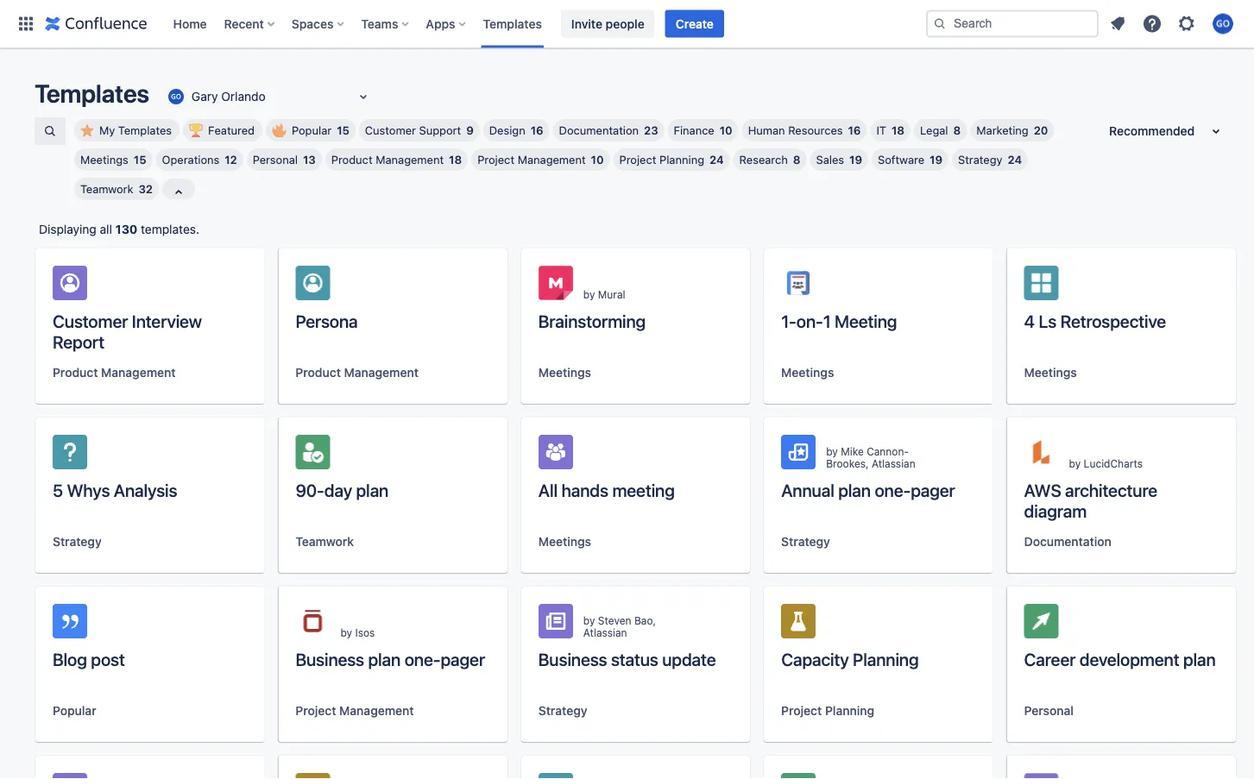 Task type: locate. For each thing, give the bounding box(es) containing it.
1 vertical spatial pager
[[441, 649, 485, 670]]

2 16 from the left
[[849, 124, 861, 137]]

0 horizontal spatial teamwork
[[80, 183, 133, 196]]

1 vertical spatial documentation
[[1025, 535, 1112, 549]]

management down "design 16"
[[518, 153, 586, 166]]

cannon-
[[867, 446, 909, 458]]

project planning button
[[782, 703, 875, 720]]

1 vertical spatial personal
[[1025, 704, 1074, 718]]

strategy button down annual
[[782, 534, 831, 551]]

invite people button
[[561, 10, 655, 38]]

documentation down diagram
[[1025, 535, 1112, 549]]

teamwork down day on the bottom left of page
[[296, 535, 354, 549]]

by left steven
[[584, 615, 595, 627]]

management
[[376, 153, 444, 166], [518, 153, 586, 166], [101, 366, 176, 380], [344, 366, 419, 380], [340, 704, 414, 718]]

meetings down brainstorming
[[539, 366, 592, 380]]

2 product management from the left
[[296, 366, 419, 380]]

personal left the 13
[[253, 153, 298, 166]]

90-
[[296, 480, 324, 500]]

strategy for annual plan one-pager
[[782, 535, 831, 549]]

1 horizontal spatial 8
[[954, 124, 961, 137]]

1 horizontal spatial product management button
[[296, 364, 419, 382]]

meetings for 4 ls retrospective
[[1025, 366, 1078, 380]]

0 horizontal spatial business
[[296, 649, 364, 670]]

product management button down persona
[[296, 364, 419, 382]]

meetings button down all
[[539, 534, 592, 551]]

1 vertical spatial 18
[[449, 153, 462, 166]]

24 down finance 10
[[710, 153, 724, 166]]

1 vertical spatial teamwork
[[296, 535, 354, 549]]

0 vertical spatial atlassian
[[872, 458, 916, 470]]

customer
[[365, 124, 416, 137], [53, 311, 128, 331]]

home
[[173, 16, 207, 31]]

0 horizontal spatial 8
[[793, 153, 801, 166]]

0 horizontal spatial product management
[[53, 366, 176, 380]]

8 down human resources 16
[[793, 153, 801, 166]]

product management button for customer interview report
[[53, 364, 176, 382]]

2 horizontal spatial strategy button
[[782, 534, 831, 551]]

0 vertical spatial 8
[[954, 124, 961, 137]]

planning inside button
[[826, 704, 875, 718]]

help icon image
[[1143, 13, 1163, 34]]

customer up report
[[53, 311, 128, 331]]

management down customer support 9
[[376, 153, 444, 166]]

customer up the product management 18
[[365, 124, 416, 137]]

career development plan
[[1025, 649, 1216, 670]]

1 19 from the left
[[850, 153, 863, 166]]

meetings button down brainstorming
[[539, 364, 592, 382]]

strategy down annual
[[782, 535, 831, 549]]

research
[[740, 153, 788, 166]]

meetings button for 4 ls retrospective
[[1025, 364, 1078, 382]]

strategy
[[959, 153, 1003, 166], [53, 535, 102, 549], [782, 535, 831, 549], [539, 704, 588, 718]]

19 for sales 19
[[850, 153, 863, 166]]

1 horizontal spatial 15
[[337, 124, 350, 137]]

development
[[1080, 649, 1180, 670]]

customer interview report
[[53, 311, 202, 352]]

teamwork down meetings 15
[[80, 183, 133, 196]]

capacity
[[782, 649, 849, 670]]

recent button
[[219, 10, 281, 38]]

15 down my templates
[[134, 153, 146, 166]]

10 down documentation 23 at the top of page
[[591, 153, 604, 166]]

atlassian
[[872, 458, 916, 470], [584, 627, 627, 639]]

meetings button for 1-on-1 meeting
[[782, 364, 835, 382]]

banner
[[0, 0, 1255, 48]]

business for business status update
[[539, 649, 607, 670]]

19
[[850, 153, 863, 166], [930, 153, 943, 166]]

by left "isos"
[[341, 627, 352, 639]]

by left mike
[[827, 446, 838, 458]]

project for project planning 24
[[620, 153, 657, 166]]

0 vertical spatial customer
[[365, 124, 416, 137]]

appswitcher icon image
[[16, 13, 36, 34]]

0 vertical spatial teamwork
[[80, 183, 133, 196]]

19 right sales on the top of page
[[850, 153, 863, 166]]

project inside the project planning button
[[782, 704, 822, 718]]

meetings down on-
[[782, 366, 835, 380]]

Search field
[[927, 10, 1099, 38]]

meetings down all
[[539, 535, 592, 549]]

popular up the 13
[[292, 124, 332, 137]]

1-
[[782, 311, 797, 331]]

1 vertical spatial customer
[[53, 311, 128, 331]]

1 vertical spatial one-
[[405, 649, 441, 670]]

aws architecture diagram
[[1025, 480, 1158, 521]]

product down report
[[53, 366, 98, 380]]

gary orlando
[[192, 89, 266, 104]]

strategy down business status update
[[539, 704, 588, 718]]

by mike cannon- brookes, atlassian
[[827, 446, 916, 470]]

1 vertical spatial 8
[[793, 153, 801, 166]]

0 horizontal spatial 16
[[531, 124, 544, 137]]

16 up project management 10 on the top of page
[[531, 124, 544, 137]]

1 vertical spatial atlassian
[[584, 627, 627, 639]]

strategy down whys on the bottom of the page
[[53, 535, 102, 549]]

whys
[[67, 480, 110, 500]]

business plan one-pager
[[296, 649, 485, 670]]

18 right it
[[892, 124, 905, 137]]

planning down finance
[[660, 153, 705, 166]]

1 horizontal spatial one-
[[875, 480, 911, 500]]

project management
[[296, 704, 414, 718]]

1 vertical spatial templates
[[35, 79, 149, 108]]

architecture
[[1066, 480, 1158, 500]]

management for business plan one-pager
[[340, 704, 414, 718]]

0 horizontal spatial pager
[[441, 649, 485, 670]]

mike
[[841, 446, 864, 458]]

planning down capacity planning
[[826, 704, 875, 718]]

planning for project planning 24
[[660, 153, 705, 166]]

0 vertical spatial templates
[[483, 16, 542, 31]]

personal down 'career'
[[1025, 704, 1074, 718]]

2 vertical spatial planning
[[826, 704, 875, 718]]

2 24 from the left
[[1008, 153, 1023, 166]]

0 horizontal spatial customer
[[53, 311, 128, 331]]

management for customer interview report
[[101, 366, 176, 380]]

spaces button
[[287, 10, 351, 38]]

mural
[[598, 288, 626, 301]]

templates link
[[478, 10, 547, 38]]

1 horizontal spatial 16
[[849, 124, 861, 137]]

legal
[[921, 124, 949, 137]]

management for persona
[[344, 366, 419, 380]]

resources
[[789, 124, 843, 137]]

status
[[611, 649, 659, 670]]

8 for research 8
[[793, 153, 801, 166]]

pager for business plan one-pager
[[441, 649, 485, 670]]

1 product management from the left
[[53, 366, 176, 380]]

10 right finance
[[720, 124, 733, 137]]

0 horizontal spatial 24
[[710, 153, 724, 166]]

1 horizontal spatial pager
[[911, 480, 956, 500]]

1 horizontal spatial personal
[[1025, 704, 1074, 718]]

planning right capacity on the bottom right
[[853, 649, 919, 670]]

management down persona
[[344, 366, 419, 380]]

by for annual plan one-pager
[[827, 446, 838, 458]]

0 horizontal spatial atlassian
[[584, 627, 627, 639]]

teamwork
[[80, 183, 133, 196], [296, 535, 354, 549]]

by left mural
[[584, 288, 595, 301]]

18 down 'support'
[[449, 153, 462, 166]]

all
[[539, 480, 558, 500]]

project inside project management button
[[296, 704, 336, 718]]

meetings button down ls
[[1025, 364, 1078, 382]]

8 right legal
[[954, 124, 961, 137]]

product management down customer interview report
[[53, 366, 176, 380]]

1 horizontal spatial atlassian
[[872, 458, 916, 470]]

1 vertical spatial popular
[[53, 704, 96, 718]]

13
[[303, 153, 316, 166]]

meetings down ls
[[1025, 366, 1078, 380]]

2 business from the left
[[539, 649, 607, 670]]

by for business status update
[[584, 615, 595, 627]]

24 down marketing 20
[[1008, 153, 1023, 166]]

product management for customer interview report
[[53, 366, 176, 380]]

customer inside customer interview report
[[53, 311, 128, 331]]

meetings down "my"
[[80, 153, 129, 166]]

1 horizontal spatial 19
[[930, 153, 943, 166]]

0 vertical spatial one-
[[875, 480, 911, 500]]

23
[[644, 124, 659, 137]]

brainstorming
[[539, 311, 646, 331]]

atlassian up annual plan one-pager
[[872, 458, 916, 470]]

0 horizontal spatial one-
[[405, 649, 441, 670]]

130
[[115, 222, 138, 237]]

1 horizontal spatial documentation
[[1025, 535, 1112, 549]]

1 horizontal spatial 24
[[1008, 153, 1023, 166]]

diagram
[[1025, 501, 1087, 521]]

12
[[225, 153, 237, 166]]

create
[[676, 16, 714, 31]]

19 down legal
[[930, 153, 943, 166]]

strategy button down business status update
[[539, 703, 588, 720]]

meetings
[[80, 153, 129, 166], [539, 366, 592, 380], [782, 366, 835, 380], [1025, 366, 1078, 380], [539, 535, 592, 549]]

product management for persona
[[296, 366, 419, 380]]

meetings button down on-
[[782, 364, 835, 382]]

1 horizontal spatial 10
[[720, 124, 733, 137]]

0 vertical spatial 18
[[892, 124, 905, 137]]

2 product management button from the left
[[296, 364, 419, 382]]

0 horizontal spatial strategy button
[[53, 534, 102, 551]]

atlassian up business status update
[[584, 627, 627, 639]]

personal
[[253, 153, 298, 166], [1025, 704, 1074, 718]]

featured button
[[183, 119, 263, 142]]

0 horizontal spatial 15
[[134, 153, 146, 166]]

product for customer interview report
[[53, 366, 98, 380]]

one-
[[875, 480, 911, 500], [405, 649, 441, 670]]

teamwork for teamwork
[[296, 535, 354, 549]]

confluence image
[[45, 13, 147, 34], [45, 13, 147, 34]]

0 horizontal spatial documentation
[[559, 124, 639, 137]]

0 horizontal spatial product management button
[[53, 364, 176, 382]]

0 vertical spatial planning
[[660, 153, 705, 166]]

software 19
[[878, 153, 943, 166]]

popular button
[[53, 703, 96, 720]]

plan
[[356, 480, 389, 500], [839, 480, 871, 500], [368, 649, 401, 670], [1184, 649, 1216, 670]]

fewer categories image
[[168, 182, 189, 203]]

0 vertical spatial documentation
[[559, 124, 639, 137]]

0 horizontal spatial personal
[[253, 153, 298, 166]]

by isos
[[341, 627, 375, 639]]

bao,
[[635, 615, 656, 627]]

product management down persona
[[296, 366, 419, 380]]

0 vertical spatial personal
[[253, 153, 298, 166]]

templates right "my"
[[118, 124, 172, 137]]

0 vertical spatial pager
[[911, 480, 956, 500]]

product management button down customer interview report
[[53, 364, 176, 382]]

1 horizontal spatial product management
[[296, 366, 419, 380]]

2 vertical spatial templates
[[118, 124, 172, 137]]

software
[[878, 153, 925, 166]]

2 19 from the left
[[930, 153, 943, 166]]

apps button
[[421, 10, 473, 38]]

your profile and preferences image
[[1213, 13, 1234, 34]]

atlassian inside the by mike cannon- brookes, atlassian
[[872, 458, 916, 470]]

strategy button
[[53, 534, 102, 551], [782, 534, 831, 551], [539, 703, 588, 720]]

business down steven
[[539, 649, 607, 670]]

blog post
[[53, 649, 125, 670]]

strategy button down whys on the bottom of the page
[[53, 534, 102, 551]]

business down by isos
[[296, 649, 364, 670]]

customer for customer interview report
[[53, 311, 128, 331]]

popular down "blog"
[[53, 704, 96, 718]]

by inside the by mike cannon- brookes, atlassian
[[827, 446, 838, 458]]

home link
[[168, 10, 212, 38]]

1 horizontal spatial 18
[[892, 124, 905, 137]]

strategy for business status update
[[539, 704, 588, 718]]

finance
[[674, 124, 715, 137]]

business
[[296, 649, 364, 670], [539, 649, 607, 670]]

one- for business
[[405, 649, 441, 670]]

product down persona
[[296, 366, 341, 380]]

1 business from the left
[[296, 649, 364, 670]]

plan right development
[[1184, 649, 1216, 670]]

18
[[892, 124, 905, 137], [449, 153, 462, 166]]

1 product management button from the left
[[53, 364, 176, 382]]

1 horizontal spatial business
[[539, 649, 607, 670]]

marketing 20
[[977, 124, 1049, 137]]

one- up project management
[[405, 649, 441, 670]]

one- down cannon-
[[875, 480, 911, 500]]

documentation for documentation 23
[[559, 124, 639, 137]]

1 horizontal spatial strategy button
[[539, 703, 588, 720]]

customer for customer support 9
[[365, 124, 416, 137]]

human
[[748, 124, 786, 137]]

by inside by steven bao, atlassian
[[584, 615, 595, 627]]

0 horizontal spatial popular
[[53, 704, 96, 718]]

16 left it
[[849, 124, 861, 137]]

1 horizontal spatial popular
[[292, 124, 332, 137]]

15
[[337, 124, 350, 137], [134, 153, 146, 166]]

report
[[53, 332, 104, 352]]

product management 18
[[331, 153, 462, 166]]

project for project management 10
[[478, 153, 515, 166]]

product management button
[[53, 364, 176, 382], [296, 364, 419, 382]]

templates up "my"
[[35, 79, 149, 108]]

by left lucidcharts
[[1070, 458, 1081, 470]]

None text field
[[166, 88, 169, 105]]

management down business plan one-pager
[[340, 704, 414, 718]]

15 up the product management 18
[[337, 124, 350, 137]]

documentation
[[559, 124, 639, 137], [1025, 535, 1112, 549]]

notification icon image
[[1108, 13, 1129, 34]]

16
[[531, 124, 544, 137], [849, 124, 861, 137]]

1 vertical spatial planning
[[853, 649, 919, 670]]

1 vertical spatial 10
[[591, 153, 604, 166]]

teamwork button
[[296, 534, 354, 551]]

project planning
[[782, 704, 875, 718]]

management down customer interview report
[[101, 366, 176, 380]]

templates right the apps popup button
[[483, 16, 542, 31]]

0 horizontal spatial 19
[[850, 153, 863, 166]]

1 horizontal spatial customer
[[365, 124, 416, 137]]

0 vertical spatial 10
[[720, 124, 733, 137]]

1 horizontal spatial teamwork
[[296, 535, 354, 549]]

documentation left 23
[[559, 124, 639, 137]]

personal for personal 13
[[253, 153, 298, 166]]

0 horizontal spatial 18
[[449, 153, 462, 166]]



Task type: vqa. For each thing, say whether or not it's contained in the screenshot.


Task type: describe. For each thing, give the bounding box(es) containing it.
settings icon image
[[1177, 13, 1198, 34]]

global element
[[10, 0, 923, 48]]

displaying all 130 templates.
[[39, 222, 199, 237]]

9
[[466, 124, 474, 137]]

project management button
[[296, 703, 414, 720]]

people
[[606, 16, 645, 31]]

analysis
[[114, 480, 177, 500]]

isos
[[355, 627, 375, 639]]

lucidcharts
[[1084, 458, 1143, 470]]

create link
[[666, 10, 724, 38]]

meeting
[[613, 480, 675, 500]]

design 16
[[489, 124, 544, 137]]

documentation 23
[[559, 124, 659, 137]]

strategy button for business
[[539, 703, 588, 720]]

1
[[824, 311, 831, 331]]

strategy for 5 whys analysis
[[53, 535, 102, 549]]

by steven bao, atlassian
[[584, 615, 656, 639]]

32
[[139, 183, 153, 196]]

open search bar image
[[43, 124, 57, 138]]

plan down brookes,
[[839, 480, 871, 500]]

teamwork for teamwork 32
[[80, 183, 133, 196]]

plan right day on the bottom left of page
[[356, 480, 389, 500]]

strategy button for annual
[[782, 534, 831, 551]]

search image
[[934, 17, 947, 31]]

invite people
[[572, 16, 645, 31]]

20
[[1034, 124, 1049, 137]]

personal 13
[[253, 153, 316, 166]]

strategy button for 5
[[53, 534, 102, 551]]

customer support 9
[[365, 124, 474, 137]]

my templates
[[99, 124, 172, 137]]

meetings 15
[[80, 153, 146, 166]]

one- for annual
[[875, 480, 911, 500]]

business for business plan one-pager
[[296, 649, 364, 670]]

steven
[[598, 615, 632, 627]]

blog
[[53, 649, 87, 670]]

retrospective
[[1061, 311, 1167, 331]]

1 vertical spatial 15
[[134, 153, 146, 166]]

strategy down marketing
[[959, 153, 1003, 166]]

planning for capacity planning
[[853, 649, 919, 670]]

meetings button for brainstorming
[[539, 364, 592, 382]]

documentation for documentation
[[1025, 535, 1112, 549]]

all
[[100, 222, 112, 237]]

all hands meeting
[[539, 480, 675, 500]]

1 24 from the left
[[710, 153, 724, 166]]

pager for annual plan one-pager
[[911, 480, 956, 500]]

19 for software 19
[[930, 153, 943, 166]]

5 whys analysis
[[53, 480, 177, 500]]

recommended button
[[1099, 117, 1238, 145]]

it
[[877, 124, 887, 137]]

meetings for all hands meeting
[[539, 535, 592, 549]]

teams button
[[356, 10, 416, 38]]

teamwork 32
[[80, 183, 153, 196]]

product right the 13
[[331, 153, 373, 166]]

0 vertical spatial 15
[[337, 124, 350, 137]]

operations
[[162, 153, 220, 166]]

meetings for brainstorming
[[539, 366, 592, 380]]

operations 12
[[162, 153, 237, 166]]

day
[[324, 480, 352, 500]]

planning for project planning
[[826, 704, 875, 718]]

personal for personal
[[1025, 704, 1074, 718]]

meetings button for all hands meeting
[[539, 534, 592, 551]]

open image
[[353, 86, 374, 107]]

atlassian inside by steven bao, atlassian
[[584, 627, 627, 639]]

by for brainstorming
[[584, 288, 595, 301]]

90-day plan
[[296, 480, 389, 500]]

aws
[[1025, 480, 1062, 500]]

displaying
[[39, 222, 97, 237]]

5
[[53, 480, 63, 500]]

4 ls retrospective
[[1025, 311, 1167, 331]]

my templates button
[[74, 119, 180, 142]]

product management button for persona
[[296, 364, 419, 382]]

project for project planning
[[782, 704, 822, 718]]

sales 19
[[817, 153, 863, 166]]

meetings for 1-on-1 meeting
[[782, 366, 835, 380]]

templates inside the global element
[[483, 16, 542, 31]]

sales
[[817, 153, 845, 166]]

post
[[91, 649, 125, 670]]

recommended
[[1110, 124, 1195, 138]]

4
[[1025, 311, 1035, 331]]

capacity planning
[[782, 649, 919, 670]]

by mural
[[584, 288, 626, 301]]

support
[[419, 124, 461, 137]]

product for persona
[[296, 366, 341, 380]]

0 horizontal spatial 10
[[591, 153, 604, 166]]

career
[[1025, 649, 1076, 670]]

plan down "isos"
[[368, 649, 401, 670]]

by for business plan one-pager
[[341, 627, 352, 639]]

project for project management
[[296, 704, 336, 718]]

templates inside button
[[118, 124, 172, 137]]

apps
[[426, 16, 456, 31]]

on-
[[797, 311, 824, 331]]

banner containing home
[[0, 0, 1255, 48]]

documentation button
[[1025, 534, 1112, 551]]

spaces
[[292, 16, 334, 31]]

annual plan one-pager
[[782, 480, 956, 500]]

ls
[[1039, 311, 1057, 331]]

meeting
[[835, 311, 898, 331]]

8 for legal 8
[[954, 124, 961, 137]]

orlando
[[221, 89, 266, 104]]

gary
[[192, 89, 218, 104]]

my
[[99, 124, 115, 137]]

human resources 16
[[748, 124, 861, 137]]

featured
[[208, 124, 255, 137]]

recent
[[224, 16, 264, 31]]

0 vertical spatial popular
[[292, 124, 332, 137]]

finance 10
[[674, 124, 733, 137]]

project planning 24
[[620, 153, 724, 166]]

persona
[[296, 311, 358, 331]]

personal button
[[1025, 703, 1074, 720]]

by for aws architecture diagram
[[1070, 458, 1081, 470]]

invite
[[572, 16, 603, 31]]

1 16 from the left
[[531, 124, 544, 137]]

design
[[489, 124, 526, 137]]

annual
[[782, 480, 835, 500]]



